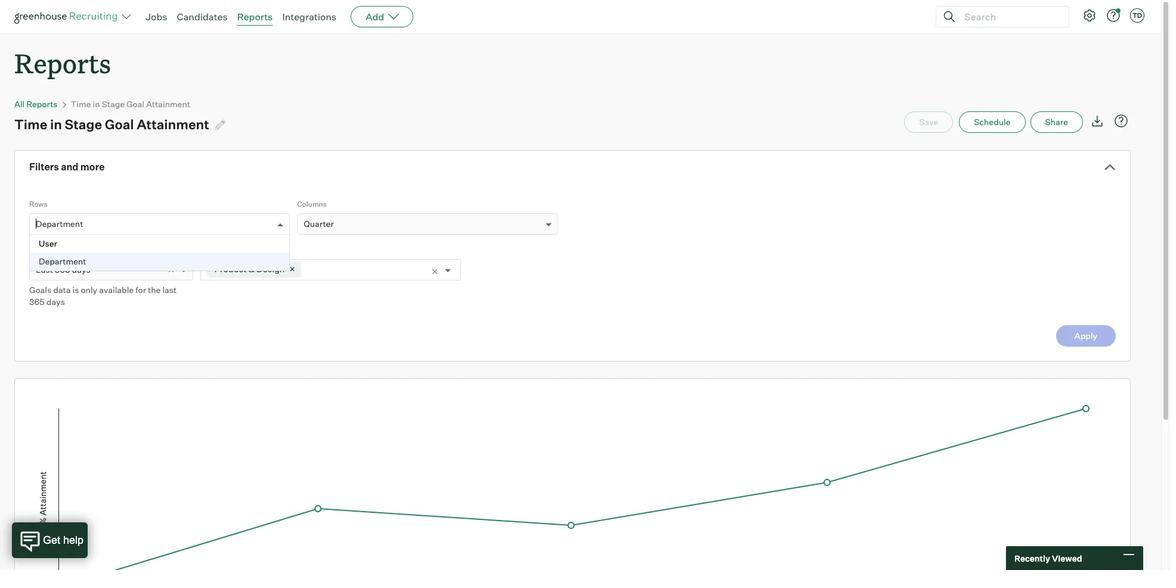 Task type: vqa. For each thing, say whether or not it's contained in the screenshot.
days inside the Goals data is only available for the last 365 days
yes



Task type: describe. For each thing, give the bounding box(es) containing it.
&
[[248, 264, 255, 275]]

greenhouse recruiting image
[[14, 10, 122, 24]]

jobs link
[[146, 11, 167, 23]]

more
[[80, 161, 105, 173]]

last 365 days option
[[36, 265, 91, 275]]

department for department filter
[[200, 246, 241, 255]]

td
[[1133, 11, 1143, 20]]

candidates link
[[177, 11, 228, 23]]

365 inside goals data is only available for the last 365 days
[[29, 297, 45, 307]]

1 vertical spatial attainment
[[137, 116, 209, 133]]

quarter
[[304, 219, 334, 229]]

time in stage goal attainment link
[[71, 99, 190, 109]]

department for bottommost department option
[[39, 257, 86, 267]]

activity
[[29, 246, 55, 255]]

last
[[36, 265, 53, 275]]

1 vertical spatial goal
[[105, 116, 134, 133]]

product & design
[[214, 264, 285, 275]]

save and schedule this report to revisit it! element
[[905, 112, 960, 133]]

1 vertical spatial stage
[[65, 116, 102, 133]]

integrations link
[[282, 11, 337, 23]]

goals data is only available for the last 365 days
[[29, 285, 177, 307]]

1 vertical spatial department option
[[30, 253, 290, 271]]

integrations
[[282, 11, 337, 23]]

design
[[257, 264, 285, 275]]

schedule button
[[960, 112, 1026, 133]]

recently
[[1015, 554, 1051, 564]]

product
[[214, 264, 247, 275]]

filters
[[29, 161, 59, 173]]

1 vertical spatial in
[[50, 116, 62, 133]]

0 vertical spatial attainment
[[146, 99, 190, 109]]

list box containing user
[[30, 235, 290, 271]]

clear all element
[[428, 260, 445, 281]]

jobs
[[146, 11, 167, 23]]

viewed
[[1052, 554, 1083, 564]]

0 vertical spatial in
[[93, 99, 100, 109]]

last 365 days
[[36, 265, 91, 275]]

quarter option
[[304, 219, 334, 229]]

1 horizontal spatial days
[[72, 265, 91, 275]]



Task type: locate. For each thing, give the bounding box(es) containing it.
only
[[81, 285, 97, 295]]

rows
[[29, 200, 48, 209]]

0 vertical spatial department option
[[36, 219, 83, 229]]

1 vertical spatial time
[[14, 116, 47, 133]]

reports right candidates link
[[237, 11, 273, 23]]

days down data
[[46, 297, 65, 307]]

department inside option
[[39, 257, 86, 267]]

attainment
[[146, 99, 190, 109], [137, 116, 209, 133]]

date
[[57, 246, 72, 255]]

365 right last
[[55, 265, 70, 275]]

recently viewed
[[1015, 554, 1083, 564]]

reports
[[237, 11, 273, 23], [14, 45, 111, 81], [26, 99, 58, 109]]

candidates
[[177, 11, 228, 23]]

configure image
[[1083, 8, 1097, 23]]

2 vertical spatial department
[[39, 257, 86, 267]]

is
[[72, 285, 79, 295]]

days
[[72, 265, 91, 275], [46, 297, 65, 307]]

0 horizontal spatial time
[[14, 116, 47, 133]]

td button
[[1128, 6, 1147, 25]]

365 down goals
[[29, 297, 45, 307]]

data
[[53, 285, 71, 295]]

xychart image
[[29, 380, 1116, 571]]

share
[[1046, 117, 1069, 127]]

department option up 'user'
[[36, 219, 83, 229]]

1 vertical spatial days
[[46, 297, 65, 307]]

columns
[[297, 200, 327, 209]]

days up is
[[72, 265, 91, 275]]

stage
[[102, 99, 125, 109], [65, 116, 102, 133]]

goal
[[127, 99, 144, 109], [105, 116, 134, 133]]

filter
[[243, 246, 260, 255]]

department option
[[36, 219, 83, 229], [30, 253, 290, 271]]

for
[[136, 285, 146, 295]]

department up product
[[200, 246, 241, 255]]

department filter
[[200, 246, 260, 255]]

reports link
[[237, 11, 273, 23]]

Search text field
[[962, 8, 1058, 25]]

add
[[366, 11, 384, 23]]

available
[[99, 285, 134, 295]]

filters and more
[[29, 161, 105, 173]]

0 horizontal spatial days
[[46, 297, 65, 307]]

1 vertical spatial time in stage goal attainment
[[14, 116, 209, 133]]

1 vertical spatial reports
[[14, 45, 111, 81]]

1 horizontal spatial 365
[[55, 265, 70, 275]]

activity date
[[29, 246, 72, 255]]

reports right all
[[26, 99, 58, 109]]

2 vertical spatial reports
[[26, 99, 58, 109]]

goals
[[29, 285, 51, 295]]

0 vertical spatial 365
[[55, 265, 70, 275]]

department down date
[[39, 257, 86, 267]]

the
[[148, 285, 161, 295]]

×
[[168, 263, 175, 276]]

download image
[[1091, 114, 1105, 128]]

days inside goals data is only available for the last 365 days
[[46, 297, 65, 307]]

0 vertical spatial goal
[[127, 99, 144, 109]]

0 horizontal spatial in
[[50, 116, 62, 133]]

1 vertical spatial department
[[200, 246, 241, 255]]

department
[[36, 219, 83, 229], [200, 246, 241, 255], [39, 257, 86, 267]]

0 vertical spatial time
[[71, 99, 91, 109]]

all reports
[[14, 99, 58, 109]]

user option
[[30, 235, 290, 253]]

add button
[[351, 6, 414, 27]]

None field
[[36, 214, 39, 236], [306, 262, 309, 277], [36, 214, 39, 236], [306, 262, 309, 277]]

0 vertical spatial department
[[36, 219, 83, 229]]

1 horizontal spatial in
[[93, 99, 100, 109]]

time down all reports link
[[14, 116, 47, 133]]

0 vertical spatial stage
[[102, 99, 125, 109]]

0 horizontal spatial 365
[[29, 297, 45, 307]]

last
[[163, 285, 177, 295]]

0 vertical spatial time in stage goal attainment
[[71, 99, 190, 109]]

time
[[71, 99, 91, 109], [14, 116, 47, 133]]

clear all image
[[431, 268, 439, 276]]

0 vertical spatial reports
[[237, 11, 273, 23]]

all
[[14, 99, 25, 109]]

faq image
[[1114, 114, 1129, 128]]

td button
[[1131, 8, 1145, 23]]

1 vertical spatial 365
[[29, 297, 45, 307]]

user
[[39, 239, 57, 249]]

in
[[93, 99, 100, 109], [50, 116, 62, 133]]

365
[[55, 265, 70, 275], [29, 297, 45, 307]]

all reports link
[[14, 99, 58, 109]]

share button
[[1031, 112, 1083, 133]]

time in stage goal attainment
[[71, 99, 190, 109], [14, 116, 209, 133]]

department up 'user'
[[36, 219, 83, 229]]

reports down the greenhouse recruiting image
[[14, 45, 111, 81]]

1 horizontal spatial time
[[71, 99, 91, 109]]

schedule
[[974, 117, 1011, 127]]

and
[[61, 161, 78, 173]]

0 vertical spatial days
[[72, 265, 91, 275]]

list box
[[30, 235, 290, 271]]

time right all reports
[[71, 99, 91, 109]]

department for the topmost department option
[[36, 219, 83, 229]]

department option up 'the'
[[30, 253, 290, 271]]



